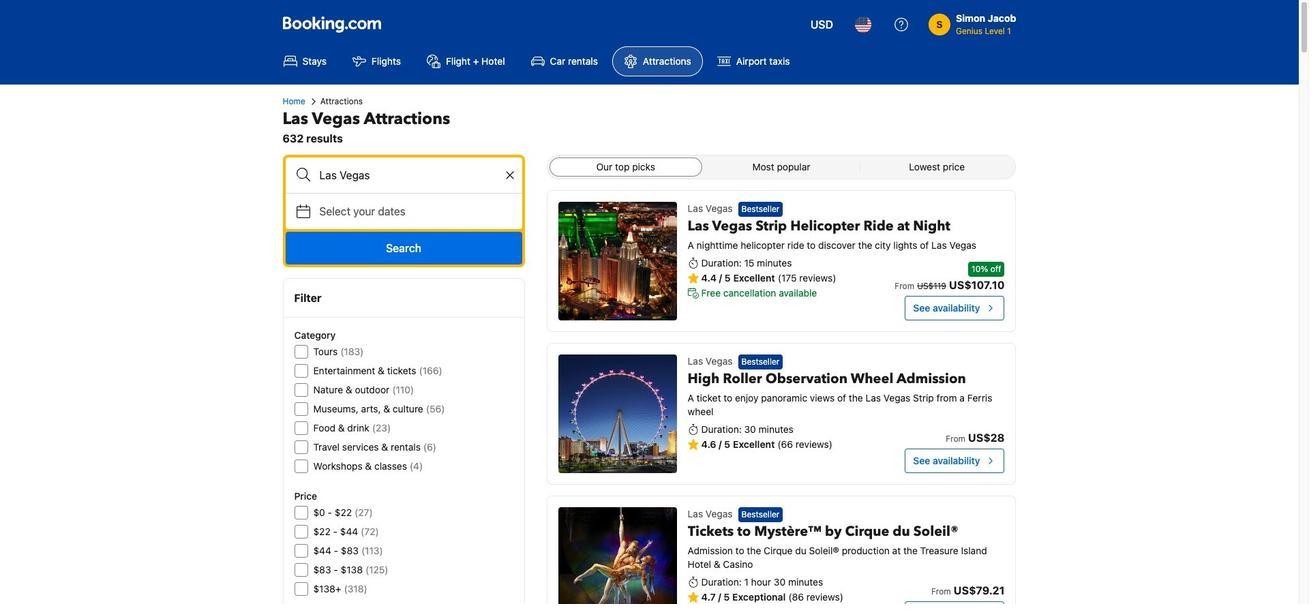 Task type: vqa. For each thing, say whether or not it's contained in the screenshot.
2nd Twin from the bottom
no



Task type: describe. For each thing, give the bounding box(es) containing it.
tickets to mystère™ by cirque du soleil® image
[[558, 508, 677, 604]]

your account menu simon jacob genius level 1 element
[[929, 12, 1017, 38]]

Where are you going? search field
[[286, 158, 522, 193]]



Task type: locate. For each thing, give the bounding box(es) containing it.
booking.com image
[[283, 16, 381, 33]]

las vegas strip helicopter ride at night image
[[558, 202, 677, 321]]

high roller observation wheel admission image
[[558, 355, 677, 473]]



